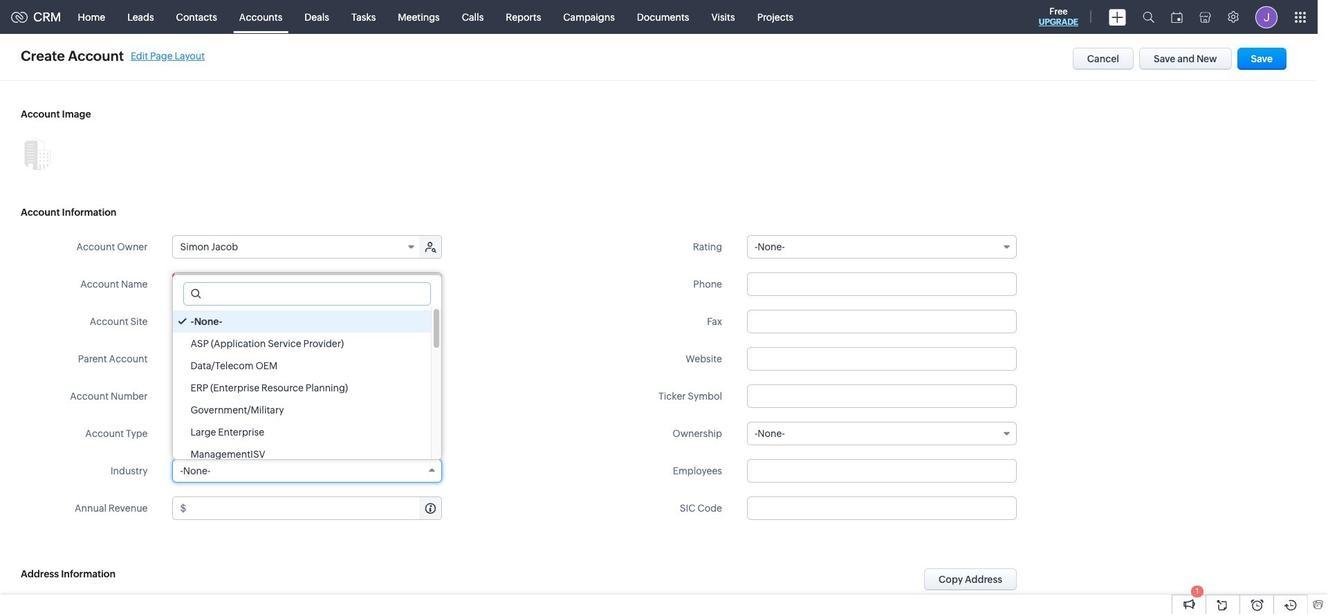 Task type: locate. For each thing, give the bounding box(es) containing it.
calendar image
[[1171, 11, 1183, 22]]

list box
[[173, 307, 442, 466]]

profile element
[[1248, 0, 1286, 34]]

None field
[[747, 235, 1017, 259], [173, 236, 421, 258], [747, 422, 1017, 446], [173, 459, 442, 483], [747, 235, 1017, 259], [173, 236, 421, 258], [747, 422, 1017, 446], [173, 459, 442, 483]]

None text field
[[747, 273, 1017, 296], [747, 347, 1017, 371], [747, 385, 1017, 408], [188, 498, 442, 520], [747, 273, 1017, 296], [747, 347, 1017, 371], [747, 385, 1017, 408], [188, 498, 442, 520]]

4 option from the top
[[173, 377, 431, 399]]

image image
[[21, 137, 54, 170]]

create menu image
[[1109, 9, 1126, 25]]

option
[[173, 311, 431, 333], [173, 333, 431, 355], [173, 355, 431, 377], [173, 377, 431, 399], [173, 399, 431, 421], [173, 421, 431, 444], [173, 444, 431, 466]]

None text field
[[173, 273, 442, 296], [184, 283, 431, 305], [173, 310, 442, 334], [747, 310, 1017, 334], [173, 385, 442, 408], [747, 459, 1017, 483], [747, 497, 1017, 520], [173, 273, 442, 296], [184, 283, 431, 305], [173, 310, 442, 334], [747, 310, 1017, 334], [173, 385, 442, 408], [747, 459, 1017, 483], [747, 497, 1017, 520]]



Task type: describe. For each thing, give the bounding box(es) containing it.
6 option from the top
[[173, 421, 431, 444]]

search image
[[1143, 11, 1155, 23]]

5 option from the top
[[173, 399, 431, 421]]

create menu element
[[1101, 0, 1135, 34]]

1 option from the top
[[173, 311, 431, 333]]

2 option from the top
[[173, 333, 431, 355]]

search element
[[1135, 0, 1163, 34]]

7 option from the top
[[173, 444, 431, 466]]

profile image
[[1256, 6, 1278, 28]]

logo image
[[11, 11, 28, 22]]

3 option from the top
[[173, 355, 431, 377]]



Task type: vqa. For each thing, say whether or not it's contained in the screenshot.
5555 associated with joesphine- darakjy@noemail.com
no



